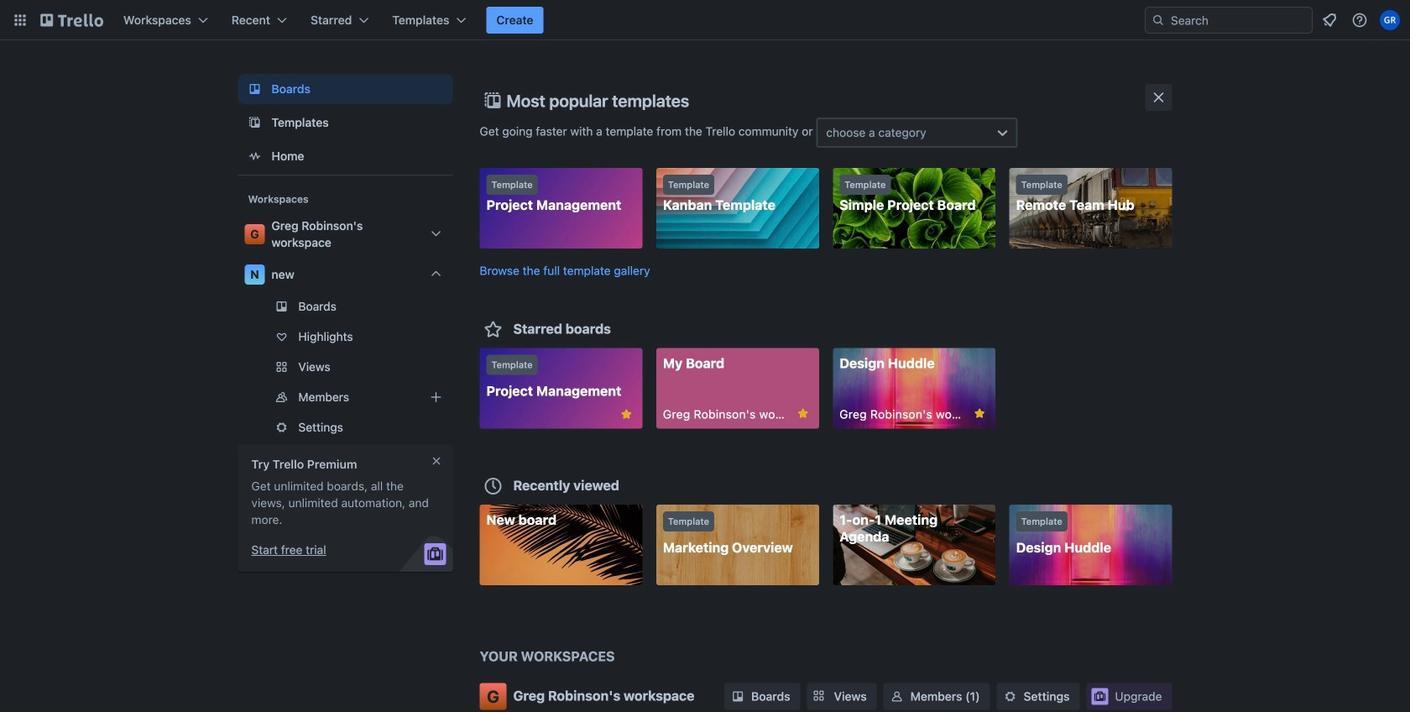 Task type: vqa. For each thing, say whether or not it's contained in the screenshot.
the bottom the
no



Task type: locate. For each thing, give the bounding box(es) containing it.
sm image
[[730, 688, 747, 705], [1002, 688, 1019, 705]]

1 click to unstar this board. it will be removed from your starred list. image from the left
[[796, 406, 811, 421]]

click to unstar this board. it will be removed from your starred list. image
[[619, 407, 634, 422]]

greg robinson (gregrobinson96) image
[[1381, 10, 1401, 30]]

home image
[[245, 146, 265, 166]]

0 notifications image
[[1320, 10, 1340, 30]]

1 horizontal spatial sm image
[[1002, 688, 1019, 705]]

1 horizontal spatial click to unstar this board. it will be removed from your starred list. image
[[973, 406, 988, 421]]

sm image
[[889, 688, 906, 705]]

2 sm image from the left
[[1002, 688, 1019, 705]]

search image
[[1152, 13, 1166, 27]]

click to unstar this board. it will be removed from your starred list. image
[[796, 406, 811, 421], [973, 406, 988, 421]]

2 click to unstar this board. it will be removed from your starred list. image from the left
[[973, 406, 988, 421]]

0 horizontal spatial sm image
[[730, 688, 747, 705]]

primary element
[[0, 0, 1411, 40]]

Search field
[[1166, 8, 1313, 33]]

0 horizontal spatial click to unstar this board. it will be removed from your starred list. image
[[796, 406, 811, 421]]



Task type: describe. For each thing, give the bounding box(es) containing it.
add image
[[426, 387, 446, 407]]

back to home image
[[40, 7, 103, 34]]

board image
[[245, 79, 265, 99]]

1 sm image from the left
[[730, 688, 747, 705]]

open information menu image
[[1352, 12, 1369, 29]]

template board image
[[245, 113, 265, 133]]



